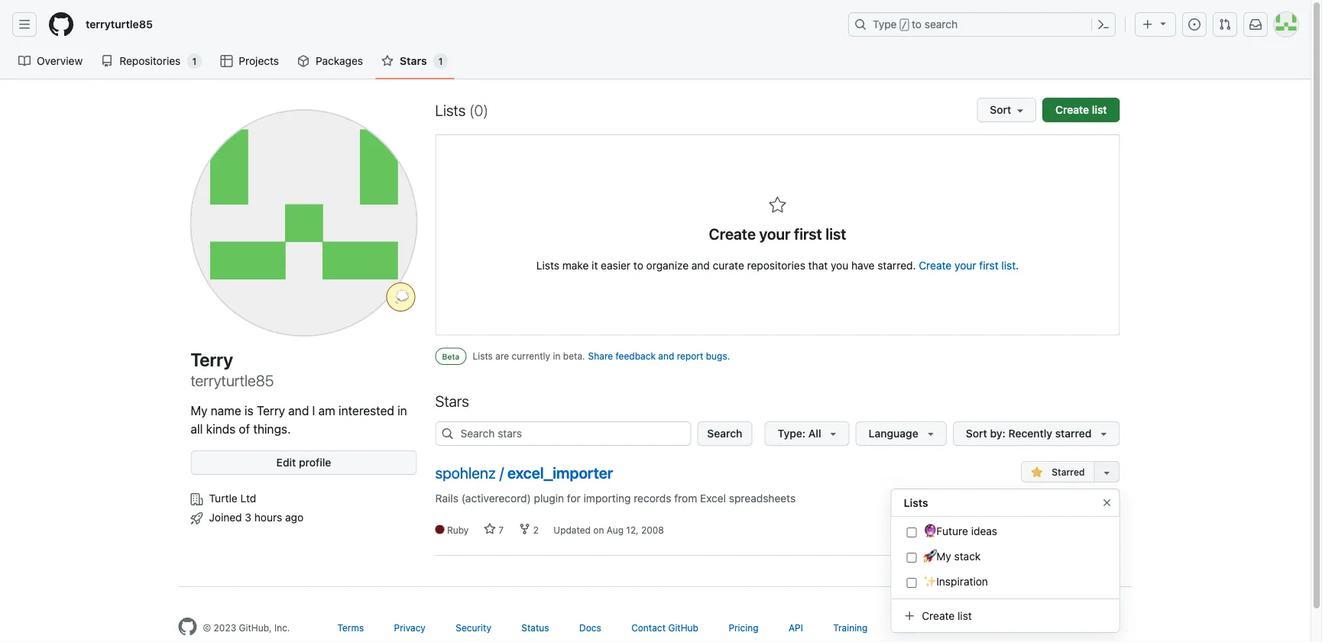 Task type: locate. For each thing, give the bounding box(es) containing it.
my inside my name is terry and i am interested in all kinds of things.
[[191, 404, 208, 418]]

/ inside type / to search
[[902, 20, 907, 31]]

triangle down image inside the language "button"
[[925, 428, 937, 440]]

1 triangle down image from the left
[[925, 428, 937, 440]]

0 horizontal spatial triangle down image
[[827, 428, 840, 440]]

1 horizontal spatial create list
[[1055, 104, 1107, 116]]

my right 🚀
[[936, 550, 951, 563]]

7 link
[[484, 523, 506, 536]]

0 vertical spatial to
[[912, 18, 922, 31]]

0 vertical spatial terry
[[191, 349, 233, 371]]

are
[[495, 351, 509, 362]]

type: all button
[[765, 422, 850, 446]]

feedback
[[616, 351, 656, 362]]

1 vertical spatial stars
[[435, 392, 469, 410]]

2 vertical spatial and
[[288, 404, 309, 418]]

type: all
[[778, 428, 821, 440]]

0 horizontal spatial my
[[191, 404, 208, 418]]

close menu image
[[1101, 497, 1113, 509]]

terry up things.
[[257, 404, 285, 418]]

💭 button
[[393, 290, 409, 305]]

lists up 🔮
[[904, 497, 928, 509]]

from
[[674, 492, 697, 505]]

🔮 future ideas
[[923, 525, 997, 538]]

notifications image
[[1250, 18, 1262, 31]]

to left search on the top
[[912, 18, 922, 31]]

1 horizontal spatial star image
[[768, 196, 787, 215]]

add this repository to a list image
[[1101, 467, 1113, 479]]

rocket image
[[191, 513, 203, 525]]

0 vertical spatial your
[[759, 225, 791, 243]]

1 horizontal spatial stars
[[435, 392, 469, 410]]

1 horizontal spatial terryturtle85
[[191, 371, 274, 389]]

bugs.
[[706, 351, 730, 362]]

1 horizontal spatial triangle down image
[[1157, 17, 1169, 29]]

1 horizontal spatial /
[[902, 20, 907, 31]]

0 horizontal spatial terryturtle85
[[86, 18, 153, 31]]

stars right star image
[[400, 55, 427, 67]]

1 vertical spatial terry
[[257, 404, 285, 418]]

triangle down image right 'all'
[[827, 428, 840, 440]]

create list button right sort popup button
[[1043, 98, 1120, 122]]

1 vertical spatial your
[[955, 259, 976, 272]]

lists list
[[904, 520, 1107, 593]]

triangle down image
[[1157, 17, 1169, 29], [827, 428, 840, 440]]

my
[[191, 404, 208, 418], [936, 550, 951, 563]]

1 vertical spatial in
[[397, 404, 407, 418]]

lists
[[435, 101, 466, 119], [536, 259, 559, 272], [473, 351, 493, 362], [904, 497, 928, 509]]

have
[[851, 259, 875, 272]]

search
[[707, 428, 742, 440]]

and
[[692, 259, 710, 272], [658, 351, 674, 362], [288, 404, 309, 418]]

sort inside "button"
[[966, 428, 987, 440]]

terry
[[191, 349, 233, 371], [257, 404, 285, 418]]

plus image
[[1142, 18, 1154, 31], [904, 611, 916, 623]]

1 left table icon
[[192, 56, 197, 66]]

organization: turtle ltd element
[[191, 488, 417, 507]]

1 horizontal spatial first
[[979, 259, 999, 272]]

github
[[668, 623, 699, 634]]

1 horizontal spatial my
[[936, 550, 951, 563]]

ago
[[285, 511, 304, 524]]

2
[[531, 525, 541, 536]]

your
[[759, 225, 791, 243], [955, 259, 976, 272]]

1 vertical spatial create list
[[919, 610, 972, 623]]

triangle down image for sort by: recently starred
[[1098, 428, 1110, 440]]

terryturtle85
[[86, 18, 153, 31], [191, 371, 274, 389]]

1 1 from the left
[[192, 56, 197, 66]]

0 vertical spatial triangle down image
[[1157, 17, 1169, 29]]

your up repositories
[[759, 225, 791, 243]]

homepage image left ©
[[178, 618, 197, 637]]

organization image
[[191, 494, 203, 506]]

1 horizontal spatial sort
[[990, 104, 1011, 116]]

importing
[[584, 492, 631, 505]]

my up all
[[191, 404, 208, 418]]

0 horizontal spatial /
[[500, 464, 504, 482]]

0 horizontal spatial list
[[826, 225, 846, 243]]

1 vertical spatial triangle down image
[[827, 428, 840, 440]]

triangle down image
[[925, 428, 937, 440], [1098, 428, 1110, 440]]

plus image right command palette icon
[[1142, 18, 1154, 31]]

search
[[925, 18, 958, 31]]

homepage image
[[49, 12, 73, 37], [178, 618, 197, 637]]

1
[[192, 56, 197, 66], [438, 56, 443, 66]]

packages link
[[291, 50, 369, 73]]

0 vertical spatial create list button
[[1043, 98, 1120, 122]]

fork image
[[518, 523, 531, 536]]

ideas
[[971, 525, 997, 538]]

star image up "create your first list"
[[768, 196, 787, 215]]

1 vertical spatial homepage image
[[178, 618, 197, 637]]

0 horizontal spatial 1
[[192, 56, 197, 66]]

am
[[318, 404, 335, 418]]

1 horizontal spatial your
[[955, 259, 976, 272]]

to right easier at the top left of page
[[634, 259, 643, 272]]

triangle down image right starred
[[1098, 428, 1110, 440]]

first left 'list.'
[[979, 259, 999, 272]]

homepage image up overview
[[49, 12, 73, 37]]

star image
[[768, 196, 787, 215], [484, 523, 496, 536]]

0 horizontal spatial to
[[634, 259, 643, 272]]

lists are currently in beta. share feedback and report bugs.
[[473, 351, 730, 362]]

0 horizontal spatial sort
[[966, 428, 987, 440]]

starred.
[[878, 259, 916, 272]]

1 horizontal spatial triangle down image
[[1098, 428, 1110, 440]]

triangle down image right language
[[925, 428, 937, 440]]

status
[[521, 623, 549, 634]]

aug
[[607, 525, 624, 536]]

starred
[[1049, 467, 1085, 478]]

about link
[[947, 623, 973, 634]]

lists left make
[[536, 259, 559, 272]]

None checkbox
[[907, 527, 917, 540]]

updated on aug 12, 2008
[[554, 525, 664, 536]]

2 horizontal spatial list
[[1092, 104, 1107, 116]]

inc.
[[274, 623, 290, 634]]

0 horizontal spatial terry
[[191, 349, 233, 371]]

i
[[312, 404, 315, 418]]

table image
[[220, 55, 233, 67]]

list.
[[1002, 259, 1019, 272]]

0 horizontal spatial plus image
[[904, 611, 916, 623]]

in left beta.
[[553, 351, 561, 362]]

1 vertical spatial and
[[658, 351, 674, 362]]

interested
[[339, 404, 394, 418]]

easier
[[601, 259, 631, 272]]

1 horizontal spatial to
[[912, 18, 922, 31]]

1 vertical spatial my
[[936, 550, 951, 563]]

/ right type
[[902, 20, 907, 31]]

1 vertical spatial list
[[826, 225, 846, 243]]

share feedback and report bugs. link
[[588, 349, 730, 363]]

contact
[[631, 623, 666, 634]]

3
[[245, 511, 251, 524]]

your left 'list.'
[[955, 259, 976, 272]]

create your first list
[[709, 225, 846, 243]]

plus image left about on the bottom of page
[[904, 611, 916, 623]]

0 horizontal spatial and
[[288, 404, 309, 418]]

0 horizontal spatial triangle down image
[[925, 428, 937, 440]]

1 vertical spatial /
[[500, 464, 504, 482]]

projects
[[239, 55, 279, 67]]

sort for sort
[[990, 104, 1011, 116]]

triangle down image for language
[[925, 428, 937, 440]]

first up that
[[794, 225, 822, 243]]

1 horizontal spatial 1
[[438, 56, 443, 66]]

0 vertical spatial my
[[191, 404, 208, 418]]

7
[[496, 525, 506, 536]]

for
[[567, 492, 581, 505]]

© 2023 github, inc.
[[203, 623, 290, 634]]

/ up (activerecord)
[[500, 464, 504, 482]]

sort
[[990, 104, 1011, 116], [966, 428, 987, 440]]

lists left (0)
[[435, 101, 466, 119]]

sort button
[[977, 98, 1036, 122]]

1 vertical spatial to
[[634, 259, 643, 272]]

0 horizontal spatial star image
[[484, 523, 496, 536]]

0 horizontal spatial first
[[794, 225, 822, 243]]

api link
[[789, 623, 803, 634]]

git pull request image
[[1219, 18, 1231, 31]]

search image
[[441, 428, 454, 440]]

security
[[456, 623, 491, 634]]

None checkbox
[[907, 552, 917, 565], [907, 577, 917, 590], [907, 552, 917, 565], [907, 577, 917, 590]]

records
[[634, 492, 671, 505]]

hours
[[254, 511, 282, 524]]

create list button down 'inspiration'
[[898, 605, 1113, 628]]

updated
[[554, 525, 591, 536]]

(activerecord)
[[461, 492, 531, 505]]

1 for repositories
[[192, 56, 197, 66]]

package image
[[297, 55, 310, 67]]

0 vertical spatial /
[[902, 20, 907, 31]]

terryturtle85 up the repo icon
[[86, 18, 153, 31]]

2 vertical spatial list
[[958, 610, 972, 623]]

plugin
[[534, 492, 564, 505]]

2 link
[[518, 523, 541, 536]]

blog link
[[898, 623, 917, 634]]

0 vertical spatial and
[[692, 259, 710, 272]]

1 horizontal spatial list
[[958, 610, 972, 623]]

profile
[[299, 457, 331, 469]]

1 for stars
[[438, 56, 443, 66]]

plus image inside create list button
[[904, 611, 916, 623]]

contact github link
[[631, 623, 699, 634]]

terry up "name"
[[191, 349, 233, 371]]

in right interested
[[397, 404, 407, 418]]

sort by: recently starred
[[966, 428, 1092, 440]]

docs
[[579, 623, 601, 634]]

create right sort popup button
[[1055, 104, 1089, 116]]

future
[[936, 525, 968, 538]]

create right blog link
[[922, 610, 955, 623]]

triangle down image left issue opened icon
[[1157, 17, 1169, 29]]

1 vertical spatial star image
[[484, 523, 496, 536]]

terryturtle85 up "name"
[[191, 371, 274, 389]]

create list down the ✨ inspiration
[[919, 610, 972, 623]]

0 vertical spatial sort
[[990, 104, 1011, 116]]

lists for lists are currently in beta. share feedback and report bugs.
[[473, 351, 493, 362]]

joined 3 hours ago
[[209, 511, 304, 524]]

by:
[[990, 428, 1006, 440]]

1 horizontal spatial terry
[[257, 404, 285, 418]]

triangle down image inside sort by: recently starred "button"
[[1098, 428, 1110, 440]]

0 horizontal spatial homepage image
[[49, 12, 73, 37]]

joined
[[209, 511, 242, 524]]

and left report
[[658, 351, 674, 362]]

1 horizontal spatial plus image
[[1142, 18, 1154, 31]]

stars up search image
[[435, 392, 469, 410]]

0 horizontal spatial your
[[759, 225, 791, 243]]

1 vertical spatial plus image
[[904, 611, 916, 623]]

0 vertical spatial stars
[[400, 55, 427, 67]]

0 vertical spatial terryturtle85
[[86, 18, 153, 31]]

lists left are at the bottom left
[[473, 351, 493, 362]]

1 right star image
[[438, 56, 443, 66]]

2 triangle down image from the left
[[1098, 428, 1110, 440]]

0 horizontal spatial stars
[[400, 55, 427, 67]]

lists for lists (0)
[[435, 101, 466, 119]]

and left curate
[[692, 259, 710, 272]]

2 1 from the left
[[438, 56, 443, 66]]

1 horizontal spatial homepage image
[[178, 618, 197, 637]]

star image down (activerecord)
[[484, 523, 496, 536]]

command palette image
[[1097, 18, 1110, 31]]

create list right sort popup button
[[1055, 104, 1107, 116]]

star image
[[381, 55, 394, 67]]

beta.
[[563, 351, 585, 362]]

0 vertical spatial star image
[[768, 196, 787, 215]]

book image
[[18, 55, 31, 67]]

1 horizontal spatial in
[[553, 351, 561, 362]]

lists for lists make it easier to organize and curate repositories that you have starred. create your first list.
[[536, 259, 559, 272]]

0 horizontal spatial in
[[397, 404, 407, 418]]

sort inside popup button
[[990, 104, 1011, 116]]

1 vertical spatial sort
[[966, 428, 987, 440]]

0 horizontal spatial create list
[[919, 610, 972, 623]]

2 horizontal spatial and
[[692, 259, 710, 272]]

and left i
[[288, 404, 309, 418]]



Task type: describe. For each thing, give the bounding box(es) containing it.
rails (activerecord) plugin for importing records from excel spreadsheets
[[435, 492, 796, 505]]

create right starred.
[[919, 259, 952, 272]]

is
[[244, 404, 253, 418]]

turtle ltd
[[209, 492, 256, 505]]

kinds
[[206, 422, 236, 437]]

projects link
[[214, 50, 285, 73]]

inspiration
[[936, 575, 988, 588]]

12,
[[626, 525, 639, 536]]

0 vertical spatial first
[[794, 225, 822, 243]]

blog
[[898, 623, 917, 634]]

that
[[808, 259, 828, 272]]

2008
[[641, 525, 664, 536]]

language button
[[856, 422, 947, 446]]

excel
[[700, 492, 726, 505]]

edit profile button
[[191, 451, 417, 475]]

ruby
[[447, 525, 469, 536]]

my name is terry and i am interested in all kinds of things.
[[191, 404, 407, 437]]

organize
[[646, 259, 689, 272]]

repositories
[[747, 259, 805, 272]]

0 vertical spatial plus image
[[1142, 18, 1154, 31]]

privacy link
[[394, 623, 426, 634]]

sort for sort by: recently starred
[[966, 428, 987, 440]]

all
[[191, 422, 203, 437]]

overview link
[[12, 50, 89, 73]]

spreadsheets
[[729, 492, 796, 505]]

feature release label: beta element
[[435, 348, 466, 365]]

1 vertical spatial terryturtle85
[[191, 371, 274, 389]]

excel_importer
[[508, 464, 613, 482]]

language
[[869, 428, 918, 440]]

repo image
[[101, 55, 113, 67]]

type:
[[778, 428, 806, 440]]

(0)
[[469, 101, 488, 119]]

create up curate
[[709, 225, 756, 243]]

/ for type
[[902, 20, 907, 31]]

all
[[808, 428, 821, 440]]

terry terryturtle85
[[191, 349, 274, 389]]

terryturtle85 inside terryturtle85 link
[[86, 18, 153, 31]]

spohlenz
[[435, 464, 496, 482]]

api
[[789, 623, 803, 634]]

issue opened image
[[1188, 18, 1201, 31]]

share
[[588, 351, 613, 362]]

star fill image
[[1031, 467, 1043, 479]]

repositories
[[119, 55, 181, 67]]

terryturtle85 link
[[79, 12, 159, 37]]

0 vertical spatial homepage image
[[49, 12, 73, 37]]

edit
[[276, 457, 296, 469]]

0 vertical spatial create list
[[1055, 104, 1107, 116]]

✨ inspiration
[[923, 575, 988, 588]]

make
[[562, 259, 589, 272]]

✨
[[923, 575, 934, 588]]

🔮
[[923, 525, 934, 538]]

lists for lists
[[904, 497, 928, 509]]

0 vertical spatial list
[[1092, 104, 1107, 116]]

change your avatar image
[[191, 110, 417, 336]]

overview
[[37, 55, 83, 67]]

stack
[[954, 550, 981, 563]]

privacy
[[394, 623, 426, 634]]

currently
[[512, 351, 550, 362]]

rails
[[435, 492, 459, 505]]

status link
[[521, 623, 549, 634]]

security link
[[456, 623, 491, 634]]

0 vertical spatial in
[[553, 351, 561, 362]]

lists (0)
[[435, 101, 488, 119]]

🚀
[[923, 550, 934, 563]]

sort by: recently starred button
[[953, 422, 1120, 446]]

and inside my name is terry and i am interested in all kinds of things.
[[288, 404, 309, 418]]

1 vertical spatial first
[[979, 259, 999, 272]]

name
[[211, 404, 241, 418]]

docs link
[[579, 623, 601, 634]]

starred button
[[1021, 462, 1094, 483]]

it
[[592, 259, 598, 272]]

type / to search
[[873, 18, 958, 31]]

Search stars search field
[[435, 422, 691, 446]]

1 vertical spatial create list button
[[898, 605, 1113, 628]]

recently
[[1008, 428, 1052, 440]]

terms
[[337, 623, 364, 634]]

/ for spohlenz
[[500, 464, 504, 482]]

you
[[831, 259, 849, 272]]

spohlenz / excel_importer
[[435, 464, 613, 482]]

pricing
[[729, 623, 759, 634]]

none checkbox inside lists list
[[907, 527, 917, 540]]

2023
[[214, 623, 236, 634]]

triangle down image inside the type: all button
[[827, 428, 840, 440]]

of
[[239, 422, 250, 437]]

lists make it easier to organize and curate repositories that you have starred. create your first list.
[[536, 259, 1019, 272]]

curate
[[713, 259, 744, 272]]

on
[[593, 525, 604, 536]]

in inside my name is terry and i am interested in all kinds of things.
[[397, 404, 407, 418]]

©
[[203, 623, 211, 634]]

terry inside terry terryturtle85
[[191, 349, 233, 371]]

my inside lists list
[[936, 550, 951, 563]]

about
[[947, 623, 973, 634]]

terry inside my name is terry and i am interested in all kinds of things.
[[257, 404, 285, 418]]

search button
[[697, 422, 752, 446]]

create your first list. button
[[919, 258, 1019, 274]]

training
[[833, 623, 868, 634]]

1 horizontal spatial and
[[658, 351, 674, 362]]

training link
[[833, 623, 868, 634]]

terms link
[[337, 623, 364, 634]]



Task type: vqa. For each thing, say whether or not it's contained in the screenshot.
Contact GitHub
yes



